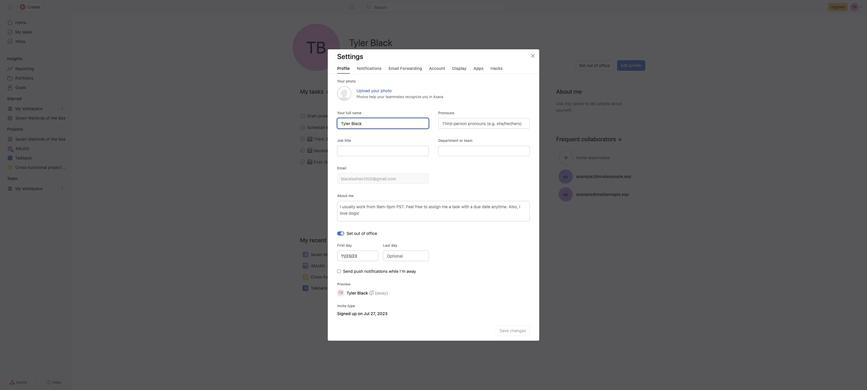 Task type: locate. For each thing, give the bounding box(es) containing it.
1 vertical spatial sea
[[58, 137, 65, 142]]

your down profile button
[[337, 79, 345, 83]]

1 horizontal spatial cross-functional project plan link
[[293, 271, 539, 283]]

1 vertical spatial set
[[347, 231, 353, 236]]

1 horizontal spatial functional
[[323, 274, 342, 279]]

2 vertical spatial completed checkbox
[[299, 147, 306, 154]]

2 vertical spatial the
[[346, 252, 352, 257]]

0 horizontal spatial cross-
[[15, 165, 28, 170]]

of inside "button"
[[594, 63, 598, 68]]

1 vertical spatial aug
[[522, 148, 529, 152]]

notifications
[[357, 66, 382, 71]]

Completed checkbox
[[299, 112, 306, 119], [299, 135, 306, 142], [299, 147, 306, 154]]

jul inside invite type signed up on jul 27, 2023
[[364, 311, 369, 316]]

set out of office button
[[575, 60, 614, 71]]

email inside button
[[389, 66, 399, 71]]

started
[[332, 159, 345, 164]]

1 horizontal spatial set
[[579, 63, 586, 68]]

1 vertical spatial in
[[377, 137, 380, 142]]

amjad right board icon
[[311, 263, 325, 268]]

tyler
[[347, 290, 356, 295]]

send push notifications while i'm away
[[343, 269, 416, 274]]

in
[[429, 94, 432, 99], [377, 137, 380, 142]]

your for your photo
[[337, 111, 345, 115]]

in right the you
[[429, 94, 432, 99]]

list image
[[304, 275, 307, 279], [304, 286, 307, 290]]

seven right list icon
[[311, 252, 322, 257]]

1 horizontal spatial set out of office
[[579, 63, 610, 68]]

seven warlords of the sea link down projects
[[4, 135, 67, 144]]

1 my workspace from the top
[[15, 106, 43, 111]]

apps
[[474, 66, 484, 71]]

your
[[371, 88, 380, 93], [377, 94, 385, 99]]

Third-person pronouns (e.g. she/her/hers) text field
[[438, 118, 530, 129]]

0 vertical spatial plan
[[62, 165, 70, 170]]

sea
[[58, 115, 65, 120], [58, 137, 65, 142], [354, 252, 361, 257]]

jul 31
[[522, 114, 532, 118]]

2 my workspace link from the top
[[4, 184, 67, 193]]

cross-
[[15, 165, 28, 170], [311, 274, 323, 279]]

1 vertical spatial project
[[48, 165, 61, 170]]

my workspace inside starred element
[[15, 106, 43, 111]]

talkback up team
[[15, 155, 32, 160]]

1 vertical spatial amjad link
[[293, 260, 539, 271]]

goals
[[15, 85, 26, 90]]

in inside upload your photo photos help your teammates recognize you in asana
[[429, 94, 432, 99]]

tyler black
[[349, 37, 392, 48]]

cross-functional project plan link
[[4, 163, 70, 172], [293, 271, 539, 283]]

talkback
[[15, 155, 32, 160], [311, 285, 327, 290]]

first
[[337, 243, 345, 248]]

1 completed image from the top
[[299, 124, 306, 131]]

asana right the you
[[433, 94, 443, 99]]

None text field
[[337, 118, 429, 129], [337, 146, 429, 156], [438, 146, 530, 156], [337, 118, 429, 129], [337, 146, 429, 156], [438, 146, 530, 156]]

1 horizontal spatial office
[[599, 63, 610, 68]]

the inside projects "element"
[[51, 137, 57, 142]]

functional down send push notifications while i'm away checkbox
[[323, 274, 342, 279]]

0 vertical spatial tasks
[[22, 29, 32, 34]]

1 completed checkbox from the top
[[299, 124, 306, 131]]

1 horizontal spatial talkback
[[311, 285, 327, 290]]

while
[[389, 269, 399, 274]]

0 vertical spatial office
[[599, 63, 610, 68]]

0 vertical spatial cross-functional project plan link
[[4, 163, 70, 172]]

organized
[[338, 148, 357, 153]]

project left brief
[[318, 113, 331, 118]]

upgrade
[[831, 5, 845, 9]]

up
[[352, 311, 357, 316]]

time right local
[[381, 51, 389, 56]]

seven warlords of the sea link up away
[[293, 249, 539, 260]]

workspace inside starred element
[[22, 106, 43, 111]]

0 vertical spatial set out of office
[[579, 63, 610, 68]]

0 horizontal spatial photo
[[346, 79, 356, 83]]

1 vertical spatial photo
[[381, 88, 392, 93]]

my inside teams element
[[15, 186, 21, 191]]

my workspace down team
[[15, 186, 43, 191]]

my down "starred"
[[15, 106, 21, 111]]

0 vertical spatial aug
[[523, 125, 529, 130]]

1 horizontal spatial tb
[[338, 290, 343, 295]]

0 vertical spatial invite
[[337, 304, 347, 308]]

forwarding
[[400, 66, 422, 71]]

3️⃣
[[307, 137, 312, 142]]

my workspace link inside teams element
[[4, 184, 67, 193]]

cross-functional project plan up teams element
[[15, 165, 70, 170]]

3 completed image from the top
[[299, 147, 306, 154]]

1
[[530, 125, 532, 130]]

seven
[[15, 115, 27, 120], [15, 137, 27, 142], [311, 252, 322, 257]]

profile button
[[337, 66, 350, 74]]

about
[[611, 101, 622, 106]]

0 vertical spatial workspace
[[22, 106, 43, 111]]

email for email
[[337, 166, 346, 170]]

0 horizontal spatial project
[[48, 165, 61, 170]]

0 vertical spatial amjad
[[15, 146, 29, 151]]

email left forwarding
[[389, 66, 399, 71]]

to
[[585, 101, 589, 106]]

or
[[459, 138, 463, 143]]

save left job
[[326, 137, 335, 142]]

0 vertical spatial set
[[579, 63, 586, 68]]

0 horizontal spatial talkback
[[15, 155, 32, 160]]

0 horizontal spatial day
[[346, 243, 352, 248]]

completed image left '2️⃣'
[[299, 147, 306, 154]]

your left full
[[337, 111, 345, 115]]

amjad link inside projects "element"
[[4, 144, 67, 153]]

0 vertical spatial the
[[51, 115, 57, 120]]

1 vertical spatial time
[[336, 137, 344, 142]]

3 completed checkbox from the top
[[299, 147, 306, 154]]

1 vertical spatial seven warlords of the sea
[[15, 137, 65, 142]]

profile
[[337, 66, 350, 71]]

Send push notifications while I'm away checkbox
[[337, 270, 341, 273]]

1 horizontal spatial in
[[429, 94, 432, 99]]

1 horizontal spatial project
[[318, 113, 331, 118]]

0 vertical spatial project
[[318, 113, 331, 118]]

1 your from the top
[[337, 79, 345, 83]]

project up teams element
[[48, 165, 61, 170]]

2 completed image from the top
[[299, 135, 306, 142]]

last
[[383, 243, 390, 248]]

functional up teams element
[[28, 165, 47, 170]]

third:
[[313, 137, 325, 142]]

seven warlords of the sea inside projects "element"
[[15, 137, 65, 142]]

0 horizontal spatial time
[[336, 137, 344, 142]]

about me
[[556, 88, 582, 95]]

0 vertical spatial jul
[[522, 114, 527, 118]]

tasks right using
[[365, 159, 375, 164]]

day
[[346, 243, 352, 248], [391, 243, 397, 248]]

Optional text field
[[383, 251, 429, 261]]

1 vertical spatial cross-functional project plan
[[311, 274, 366, 279]]

time left by
[[336, 137, 344, 142]]

1 vertical spatial jul
[[364, 311, 369, 316]]

1 vertical spatial my workspace link
[[4, 184, 67, 193]]

about me
[[337, 194, 354, 198]]

completed image down completed icon
[[299, 124, 306, 131]]

in right the collaborating
[[377, 137, 380, 142]]

you
[[422, 94, 428, 99]]

Completed checkbox
[[299, 124, 306, 131], [299, 158, 306, 165]]

talkback inside projects "element"
[[15, 155, 32, 160]]

2 my workspace from the top
[[15, 186, 43, 191]]

None text field
[[337, 173, 429, 184], [337, 251, 378, 261], [337, 173, 429, 184], [337, 251, 378, 261]]

1 vertical spatial cross-functional project plan link
[[293, 271, 539, 283]]

2 list image from the top
[[304, 286, 307, 290]]

of inside projects "element"
[[46, 137, 50, 142]]

warlords for seven warlords of the sea link within starred element
[[28, 115, 45, 120]]

my up inbox
[[15, 29, 21, 34]]

1 day from the left
[[346, 243, 352, 248]]

0 vertical spatial asana
[[433, 94, 443, 99]]

2:50pm local time
[[355, 51, 389, 56]]

your
[[337, 79, 345, 83], [337, 111, 345, 115]]

jul
[[522, 114, 527, 118], [364, 311, 369, 316]]

1 horizontal spatial save
[[500, 328, 509, 333]]

me
[[348, 194, 354, 198]]

workspace inside teams element
[[22, 186, 43, 191]]

my inside starred element
[[15, 106, 21, 111]]

aug left the 2
[[522, 148, 529, 152]]

1 vertical spatial warlords
[[28, 137, 45, 142]]

board image
[[304, 264, 307, 268]]

use
[[556, 101, 564, 106]]

0 horizontal spatial jul
[[364, 311, 369, 316]]

day for first day
[[346, 243, 352, 248]]

your right the help
[[377, 94, 385, 99]]

seven warlords of the sea down projects
[[15, 137, 65, 142]]

invite inside invite type signed up on jul 27, 2023
[[337, 304, 347, 308]]

black
[[357, 290, 368, 295]]

my inside "global" element
[[15, 29, 21, 34]]

1 horizontal spatial talkback link
[[293, 283, 539, 294]]

0 vertical spatial ex
[[563, 174, 568, 179]]

hacks button
[[491, 66, 503, 74]]

workspace
[[22, 106, 43, 111], [22, 186, 43, 191]]

1 vertical spatial talkback
[[311, 285, 327, 290]]

2 ex from the top
[[563, 192, 568, 197]]

get right "first:"
[[324, 159, 331, 164]]

seven down projects
[[15, 137, 27, 142]]

0 horizontal spatial functional
[[28, 165, 47, 170]]

completed checkbox for 2️⃣
[[299, 147, 306, 154]]

1 vertical spatial save
[[500, 328, 509, 333]]

0 vertical spatial time
[[381, 51, 389, 56]]

seven warlords of the sea
[[15, 115, 65, 120], [15, 137, 65, 142], [311, 252, 361, 257]]

asana right the collaborating
[[381, 137, 393, 142]]

jul right on
[[364, 311, 369, 316]]

0 horizontal spatial amjad
[[15, 146, 29, 151]]

cross-functional project plan down send push notifications while i'm away checkbox
[[311, 274, 366, 279]]

1 horizontal spatial email
[[389, 66, 399, 71]]

invite button
[[6, 377, 31, 388]]

seven warlords of the sea up projects
[[15, 115, 65, 120]]

talkback link
[[4, 153, 67, 163], [293, 283, 539, 294]]

save changes button
[[496, 325, 530, 336]]

1 workspace from the top
[[22, 106, 43, 111]]

workspace for my workspace link in the teams element
[[22, 186, 43, 191]]

1 vertical spatial completed checkbox
[[299, 135, 306, 142]]

1 horizontal spatial day
[[391, 243, 397, 248]]

2 completed checkbox from the top
[[299, 158, 306, 165]]

0 vertical spatial your
[[337, 79, 345, 83]]

tell
[[590, 101, 596, 106]]

2 horizontal spatial project
[[343, 274, 357, 279]]

1 ex from the top
[[563, 174, 568, 179]]

recent projects
[[310, 237, 349, 243]]

schedule
[[307, 125, 325, 130]]

completed checkbox left '2️⃣'
[[299, 147, 306, 154]]

cross-functional project plan link up teams element
[[4, 163, 70, 172]]

0 horizontal spatial asana
[[381, 137, 393, 142]]

upload
[[357, 88, 370, 93]]

sea inside projects "element"
[[58, 137, 65, 142]]

1 vertical spatial ex
[[563, 192, 568, 197]]

tasks
[[22, 29, 32, 34], [365, 159, 375, 164]]

my workspace link down goals link
[[4, 104, 67, 113]]

my for "my tasks" link
[[15, 29, 21, 34]]

blacklashes1000@gmail.com link
[[398, 50, 453, 57]]

edit profile
[[621, 63, 641, 68]]

time
[[381, 51, 389, 56], [336, 137, 344, 142]]

1 list image from the top
[[304, 275, 307, 279]]

1 completed checkbox from the top
[[299, 112, 306, 119]]

1 horizontal spatial photo
[[381, 88, 392, 93]]

project
[[318, 113, 331, 118], [48, 165, 61, 170], [343, 274, 357, 279]]

by
[[345, 137, 350, 142]]

warlords inside projects "element"
[[28, 137, 45, 142]]

ex for example2@mailexample.exp
[[563, 174, 568, 179]]

aug left "1"
[[523, 125, 529, 130]]

your photo
[[337, 79, 356, 83]]

project down send
[[343, 274, 357, 279]]

day right last
[[391, 243, 397, 248]]

first day
[[337, 243, 352, 248]]

department or team
[[438, 138, 472, 143]]

invite type signed up on jul 27, 2023
[[337, 304, 387, 316]]

my for first my workspace link from the top of the page
[[15, 106, 21, 111]]

1 vertical spatial get
[[324, 159, 331, 164]]

local
[[371, 51, 380, 56]]

projects
[[7, 127, 23, 132]]

email
[[389, 66, 399, 71], [337, 166, 346, 170]]

talkback link up teams element
[[4, 153, 67, 163]]

0 horizontal spatial tb
[[306, 38, 326, 57]]

my workspace link down team
[[4, 184, 67, 193]]

completed image
[[299, 124, 306, 131], [299, 135, 306, 142], [299, 147, 306, 154], [299, 158, 306, 165]]

office inside "button"
[[599, 63, 610, 68]]

0 vertical spatial completed checkbox
[[299, 124, 306, 131]]

upload new photo image
[[337, 86, 351, 100]]

jul left 31
[[522, 114, 527, 118]]

1 horizontal spatial cross-functional project plan
[[311, 274, 366, 279]]

talkback left preview
[[311, 285, 327, 290]]

completed image left 3️⃣
[[299, 135, 306, 142]]

my down team
[[15, 186, 21, 191]]

completed checkbox down completed icon
[[299, 124, 306, 131]]

seven warlords of the sea link up projects
[[4, 113, 67, 123]]

blacklashes1000@gmail.com
[[398, 51, 453, 56]]

seven inside starred element
[[15, 115, 27, 120]]

1 vertical spatial completed checkbox
[[299, 158, 306, 165]]

1️⃣
[[307, 159, 312, 164]]

of
[[594, 63, 598, 68], [46, 115, 50, 120], [46, 137, 50, 142], [361, 231, 365, 236], [341, 252, 345, 257]]

0 horizontal spatial office
[[366, 231, 377, 236]]

asana
[[433, 94, 443, 99], [381, 137, 393, 142]]

completed checkbox for draft
[[299, 112, 306, 119]]

tasks down home
[[22, 29, 32, 34]]

yourself.
[[556, 107, 572, 112]]

save
[[326, 137, 335, 142], [500, 328, 509, 333]]

my right using
[[358, 159, 364, 164]]

photo
[[346, 79, 356, 83], [381, 88, 392, 93]]

aug for aug 2
[[522, 148, 529, 152]]

2️⃣
[[307, 148, 312, 153]]

1 vertical spatial invite
[[16, 380, 27, 385]]

tyler black
[[347, 290, 368, 295]]

talkback link down away
[[293, 283, 539, 294]]

0 vertical spatial talkback
[[15, 155, 32, 160]]

save left changes
[[500, 328, 509, 333]]

space
[[573, 101, 584, 106]]

0 vertical spatial photo
[[346, 79, 356, 83]]

my workspace inside teams element
[[15, 186, 43, 191]]

1 vertical spatial plan
[[358, 274, 366, 279]]

out
[[587, 63, 593, 68], [354, 231, 360, 236]]

photo down profile button
[[346, 79, 356, 83]]

2 vertical spatial seven warlords of the sea link
[[293, 249, 539, 260]]

seven warlords of the sea inside starred element
[[15, 115, 65, 120]]

1 vertical spatial email
[[337, 166, 346, 170]]

0 vertical spatial seven warlords of the sea
[[15, 115, 65, 120]]

warlords inside starred element
[[28, 115, 45, 120]]

1 vertical spatial cross-
[[311, 274, 323, 279]]

ex for example@mailexmaple.exp
[[563, 192, 568, 197]]

push
[[354, 269, 363, 274]]

invite inside button
[[16, 380, 27, 385]]

aug for aug 1
[[523, 125, 529, 130]]

your for settings
[[337, 79, 345, 83]]

4 completed image from the top
[[299, 158, 306, 165]]

2 completed checkbox from the top
[[299, 135, 306, 142]]

1 vertical spatial workspace
[[22, 186, 43, 191]]

your up the help
[[371, 88, 380, 93]]

1 horizontal spatial amjad link
[[293, 260, 539, 271]]

photo up teammates
[[381, 88, 392, 93]]

0 horizontal spatial save
[[326, 137, 335, 142]]

1 vertical spatial set out of office
[[347, 231, 377, 236]]

completed image left 1️⃣
[[299, 158, 306, 165]]

completed checkbox left 3️⃣
[[299, 135, 306, 142]]

about
[[337, 194, 347, 198]]

completed image for 3️⃣
[[299, 135, 306, 142]]

1 vertical spatial tasks
[[365, 159, 375, 164]]

get for started
[[324, 159, 331, 164]]

2 workspace from the top
[[22, 186, 43, 191]]

seven warlords of the sea link inside projects "element"
[[4, 135, 67, 144]]

1 vertical spatial functional
[[323, 274, 342, 279]]

seven up projects
[[15, 115, 27, 120]]

amjad down projects
[[15, 146, 29, 151]]

day right first
[[346, 243, 352, 248]]

seven warlords of the sea down first
[[311, 252, 361, 257]]

get right second:
[[330, 148, 337, 153]]

1 horizontal spatial invite
[[337, 304, 347, 308]]

cross-functional project plan link down optional text box
[[293, 271, 539, 283]]

completed checkbox left the draft
[[299, 112, 306, 119]]

2 day from the left
[[391, 243, 397, 248]]

2 your from the top
[[337, 111, 345, 115]]

my workspace link
[[4, 104, 67, 113], [4, 184, 67, 193]]

seven warlords of the sea link
[[4, 113, 67, 123], [4, 135, 67, 144], [293, 249, 539, 260]]

1 vertical spatial list image
[[304, 286, 307, 290]]

1 horizontal spatial out
[[587, 63, 593, 68]]

0 horizontal spatial plan
[[62, 165, 70, 170]]

upload your photo button
[[357, 88, 392, 93]]

sea inside starred element
[[58, 115, 65, 120]]

my workspace down "starred"
[[15, 106, 43, 111]]

0 horizontal spatial out
[[354, 231, 360, 236]]

functional inside projects "element"
[[28, 165, 47, 170]]

goals link
[[4, 83, 67, 92]]

completed checkbox left 1️⃣
[[299, 158, 306, 165]]

email down 1️⃣ first: get started using my tasks
[[337, 166, 346, 170]]



Task type: vqa. For each thing, say whether or not it's contained in the screenshot.
the bottom list icon
yes



Task type: describe. For each thing, give the bounding box(es) containing it.
help
[[369, 94, 376, 99]]

2 vertical spatial project
[[343, 274, 357, 279]]

completed image for 2️⃣
[[299, 147, 306, 154]]

edit
[[621, 63, 628, 68]]

1 horizontal spatial plan
[[358, 274, 366, 279]]

example2@mailexample.exp
[[576, 174, 631, 179]]

account
[[429, 66, 445, 71]]

(away)
[[375, 290, 388, 295]]

invite for invite type signed up on jul 27, 2023
[[337, 304, 347, 308]]

list image for talkback
[[304, 286, 307, 290]]

photo inside upload your photo photos help your teammates recognize you in asana
[[381, 88, 392, 93]]

I usually work from 9am-5pm PST. Feel free to assign me a task with a due date anytime. Also, I love dogs! text field
[[337, 201, 530, 221]]

example@mailexmaple.exp
[[576, 192, 629, 197]]

workspace for first my workspace link from the top of the page
[[22, 106, 43, 111]]

this
[[565, 101, 572, 106]]

my tasks link
[[4, 27, 67, 37]]

aug 1
[[523, 125, 532, 130]]

2️⃣ second: get organized
[[307, 148, 357, 153]]

job
[[337, 138, 343, 143]]

1 horizontal spatial time
[[381, 51, 389, 56]]

display button
[[452, 66, 466, 74]]

set out of office inside "button"
[[579, 63, 610, 68]]

full
[[346, 111, 351, 115]]

my up list icon
[[300, 237, 308, 243]]

cross- inside projects "element"
[[15, 165, 28, 170]]

department
[[438, 138, 459, 143]]

0 vertical spatial your
[[371, 88, 380, 93]]

last day
[[383, 243, 397, 248]]

draft project brief
[[307, 113, 341, 118]]

team button
[[0, 176, 18, 182]]

completed checkbox for schedule
[[299, 124, 306, 131]]

name
[[352, 111, 361, 115]]

seven warlords of the sea for seven warlords of the sea link within starred element
[[15, 115, 65, 120]]

kickoff
[[326, 125, 339, 130]]

completed image
[[299, 112, 306, 119]]

seven warlords of the sea link for amjad link inside the projects "element"
[[4, 135, 67, 144]]

2:50pm
[[355, 51, 370, 56]]

my tasks
[[15, 29, 32, 34]]

list image for cross-functional project plan
[[304, 275, 307, 279]]

3️⃣ third: save time by collaborating in asana
[[307, 137, 393, 142]]

email forwarding
[[389, 66, 422, 71]]

draft
[[307, 113, 317, 118]]

insights element
[[0, 53, 70, 93]]

second:
[[313, 148, 329, 153]]

notifications button
[[357, 66, 382, 74]]

tasks inside "global" element
[[22, 29, 32, 34]]

amjad inside projects "element"
[[15, 146, 29, 151]]

pronouns
[[438, 111, 454, 115]]

seven warlords of the sea link for bottom amjad link
[[293, 249, 539, 260]]

out inside "button"
[[587, 63, 593, 68]]

my workspace for my workspace link in the teams element
[[15, 186, 43, 191]]

1 vertical spatial amjad
[[311, 263, 325, 268]]

day for last day
[[391, 243, 397, 248]]

apps button
[[474, 66, 484, 74]]

aug 1 button
[[523, 125, 532, 130]]

warlords for seven warlords of the sea link inside projects "element"
[[28, 137, 45, 142]]

reporting link
[[4, 64, 67, 73]]

1 vertical spatial office
[[366, 231, 377, 236]]

invite for invite
[[16, 380, 27, 385]]

my for my workspace link in the teams element
[[15, 186, 21, 191]]

your full name
[[337, 111, 361, 115]]

2 vertical spatial warlords
[[323, 252, 340, 257]]

list image
[[304, 253, 307, 256]]

portfolios
[[15, 75, 33, 80]]

home
[[15, 20, 27, 25]]

2 vertical spatial seven warlords of the sea
[[311, 252, 361, 257]]

asana inside upload your photo photos help your teammates recognize you in asana
[[433, 94, 443, 99]]

the inside starred element
[[51, 115, 57, 120]]

insights button
[[0, 56, 22, 62]]

1 horizontal spatial jul
[[522, 114, 527, 118]]

1 vertical spatial your
[[377, 94, 385, 99]]

1 my workspace link from the top
[[4, 104, 67, 113]]

seven warlords of the sea link inside starred element
[[4, 113, 67, 123]]

0 horizontal spatial set out of office
[[347, 231, 377, 236]]

0 vertical spatial tb
[[306, 38, 326, 57]]

1 horizontal spatial cross-
[[311, 274, 323, 279]]

of inside starred element
[[46, 115, 50, 120]]

31
[[528, 114, 532, 118]]

1 vertical spatial asana
[[381, 137, 393, 142]]

signed
[[337, 311, 351, 316]]

aug 2
[[522, 148, 532, 152]]

0 vertical spatial talkback link
[[4, 153, 67, 163]]

upgrade button
[[828, 3, 848, 11]]

on
[[358, 311, 363, 316]]

home link
[[4, 18, 67, 27]]

set inside "button"
[[579, 63, 586, 68]]

set out of office switch
[[337, 231, 344, 235]]

1️⃣ first: get started using my tasks
[[307, 159, 375, 164]]

seven warlords of the sea for seven warlords of the sea link inside projects "element"
[[15, 137, 65, 142]]

hide sidebar image
[[8, 5, 12, 9]]

inbox
[[15, 39, 26, 44]]

display
[[452, 66, 466, 71]]

first:
[[313, 159, 323, 164]]

using
[[347, 159, 357, 164]]

close image
[[530, 53, 535, 58]]

projects element
[[0, 124, 70, 173]]

away
[[407, 269, 416, 274]]

1 vertical spatial out
[[354, 231, 360, 236]]

completed image for schedule
[[299, 124, 306, 131]]

get for organized
[[330, 148, 337, 153]]

my recent projects
[[300, 237, 349, 243]]

27,
[[371, 311, 376, 316]]

email for email forwarding
[[389, 66, 399, 71]]

team
[[7, 176, 18, 181]]

meeting
[[340, 125, 355, 130]]

2 vertical spatial seven
[[311, 252, 322, 257]]

frequent collaborators
[[556, 136, 616, 142]]

plan inside projects "element"
[[62, 165, 70, 170]]

photos
[[357, 94, 368, 99]]

preview
[[337, 282, 351, 286]]

0 horizontal spatial cross-functional project plan link
[[4, 163, 70, 172]]

my workspace for first my workspace link from the top of the page
[[15, 106, 43, 111]]

cross-functional project plan inside projects "element"
[[15, 165, 70, 170]]

collaborating
[[351, 137, 376, 142]]

starred button
[[0, 96, 22, 102]]

global element
[[0, 14, 70, 50]]

i'm
[[400, 269, 405, 274]]

job title
[[337, 138, 351, 143]]

project inside "element"
[[48, 165, 61, 170]]

portfolios link
[[4, 73, 67, 83]]

seven inside projects "element"
[[15, 137, 27, 142]]

0 horizontal spatial in
[[377, 137, 380, 142]]

projects button
[[0, 126, 23, 132]]

2023
[[377, 311, 387, 316]]

2
[[530, 148, 532, 152]]

2 vertical spatial sea
[[354, 252, 361, 257]]

email forwarding button
[[389, 66, 422, 74]]

teams element
[[0, 173, 70, 194]]

completed checkbox for 3️⃣
[[299, 135, 306, 142]]

starred element
[[0, 93, 70, 124]]

1 horizontal spatial tasks
[[365, 159, 375, 164]]

inbox link
[[4, 37, 67, 46]]

recognize
[[405, 94, 421, 99]]

completed checkbox for 1️⃣
[[299, 158, 306, 165]]

reporting
[[15, 66, 34, 71]]

title
[[344, 138, 351, 143]]

save inside save changes button
[[500, 328, 509, 333]]

send
[[343, 269, 353, 274]]

completed image for 1️⃣
[[299, 158, 306, 165]]

0 horizontal spatial set
[[347, 231, 353, 236]]



